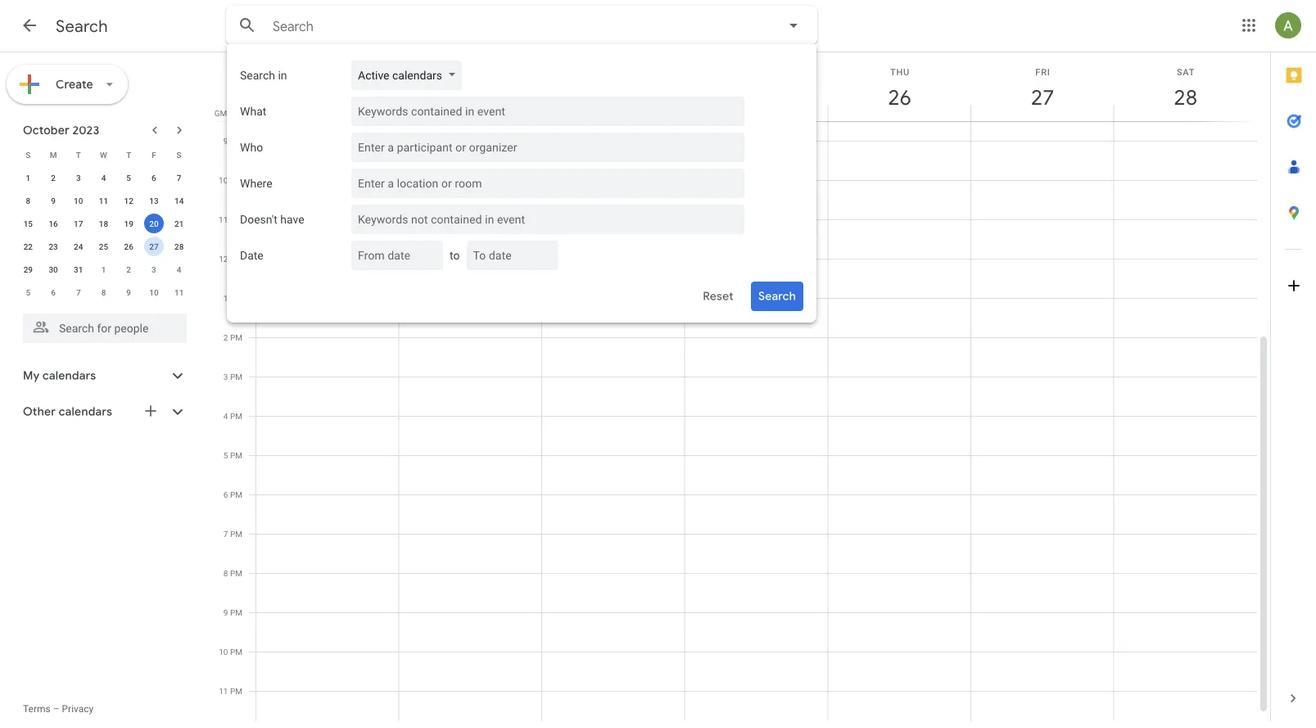 Task type: vqa. For each thing, say whether or not it's contained in the screenshot.


Task type: locate. For each thing, give the bounding box(es) containing it.
Keywords contained in event text field
[[358, 97, 731, 126]]

0 vertical spatial 8
[[26, 196, 30, 206]]

1 horizontal spatial 4
[[177, 265, 181, 274]]

4 down 3 pm
[[224, 411, 228, 421]]

6 up 7 pm
[[224, 490, 228, 500]]

s
[[26, 150, 31, 160], [177, 150, 182, 160]]

1 t from the left
[[76, 150, 81, 160]]

0 horizontal spatial 12
[[124, 196, 133, 206]]

1 vertical spatial 4
[[177, 265, 181, 274]]

row up 18 element
[[16, 189, 192, 212]]

12 element
[[119, 191, 139, 211]]

6 pm from the top
[[230, 451, 242, 460]]

1 horizontal spatial 3
[[152, 265, 156, 274]]

create
[[56, 77, 93, 92]]

9
[[223, 136, 228, 146], [51, 196, 56, 206], [126, 288, 131, 297], [224, 608, 228, 618]]

1 vertical spatial 27
[[149, 242, 159, 251]]

7 row from the top
[[16, 281, 192, 304]]

1 for 1 pm
[[224, 293, 228, 303]]

10 up 17
[[74, 196, 83, 206]]

row down 18 element
[[16, 235, 192, 258]]

9 down november 2 element
[[126, 288, 131, 297]]

1 horizontal spatial 26
[[887, 84, 910, 111]]

november 2 element
[[119, 260, 139, 279]]

8 pm from the top
[[230, 529, 242, 539]]

0 vertical spatial am
[[230, 136, 242, 146]]

28 down 21
[[174, 242, 184, 251]]

10 for 10 element
[[74, 196, 83, 206]]

3 am from the top
[[230, 215, 242, 224]]

6 down 30 element
[[51, 288, 56, 297]]

who
[[240, 140, 263, 154]]

1 vertical spatial am
[[230, 175, 242, 185]]

16
[[49, 219, 58, 229]]

3 up the november 10 element
[[152, 265, 156, 274]]

1 horizontal spatial 12
[[219, 254, 228, 264]]

1 vertical spatial search
[[240, 68, 275, 82]]

8 down november 1 element at the top of page
[[101, 288, 106, 297]]

2 vertical spatial 2
[[224, 333, 228, 342]]

26 down thu
[[887, 84, 910, 111]]

1 vertical spatial calendars
[[43, 369, 96, 383]]

0 vertical spatial 27
[[1030, 84, 1053, 111]]

5
[[126, 173, 131, 183], [26, 288, 30, 297], [224, 451, 228, 460]]

26 inside 26 element
[[124, 242, 133, 251]]

pm for 9 pm
[[230, 608, 242, 618]]

0 horizontal spatial t
[[76, 150, 81, 160]]

tab list
[[1271, 52, 1316, 676]]

12 up 19
[[124, 196, 133, 206]]

other calendars
[[23, 405, 112, 419]]

07
[[233, 108, 242, 118]]

0 vertical spatial 1
[[26, 173, 30, 183]]

26
[[887, 84, 910, 111], [124, 242, 133, 251]]

2 vertical spatial 6
[[224, 490, 228, 500]]

27 down fri
[[1030, 84, 1053, 111]]

9 for 9 pm
[[224, 608, 228, 618]]

column header
[[256, 52, 399, 121], [399, 52, 542, 121], [542, 52, 685, 121], [685, 52, 828, 121]]

27
[[1030, 84, 1053, 111], [149, 242, 159, 251]]

0 horizontal spatial 7
[[76, 288, 81, 297]]

2 vertical spatial 5
[[224, 451, 228, 460]]

11 left the doesn't
[[219, 215, 228, 224]]

11 for 11 element
[[99, 196, 108, 206]]

1 horizontal spatial t
[[126, 150, 131, 160]]

calendars inside dropdown button
[[43, 369, 96, 383]]

7 up 14 element at the top left
[[177, 173, 181, 183]]

november 10 element
[[144, 283, 164, 302]]

18 element
[[94, 214, 113, 233]]

2 column header from the left
[[399, 52, 542, 121]]

2 horizontal spatial 2
[[224, 333, 228, 342]]

0 vertical spatial 26
[[887, 84, 910, 111]]

fri 27
[[1030, 67, 1053, 111]]

10 for 10 am
[[219, 175, 228, 185]]

my calendars
[[23, 369, 96, 383]]

22
[[23, 242, 33, 251]]

2 horizontal spatial 8
[[224, 568, 228, 578]]

row down w
[[16, 166, 192, 189]]

row down 2023 at the top
[[16, 143, 192, 166]]

2 horizontal spatial 7
[[224, 529, 228, 539]]

pm down 6 pm
[[230, 529, 242, 539]]

26 link
[[881, 79, 919, 116]]

to
[[450, 249, 460, 262]]

18
[[99, 219, 108, 229]]

11 pm from the top
[[230, 647, 242, 657]]

2 am from the top
[[230, 175, 242, 185]]

am for 11 am
[[230, 215, 242, 224]]

2 horizontal spatial 4
[[224, 411, 228, 421]]

october
[[23, 123, 70, 138]]

pm up 1 pm
[[230, 254, 242, 264]]

1 vertical spatial 1
[[101, 265, 106, 274]]

4 for november 4 "element"
[[177, 265, 181, 274]]

2 down m
[[51, 173, 56, 183]]

other
[[23, 405, 56, 419]]

12
[[124, 196, 133, 206], [219, 254, 228, 264]]

pm for 4 pm
[[230, 411, 242, 421]]

1 down the 12 pm
[[224, 293, 228, 303]]

2 horizontal spatial 5
[[224, 451, 228, 460]]

30
[[49, 265, 58, 274]]

3 for 3 pm
[[224, 372, 228, 382]]

24
[[74, 242, 83, 251]]

t
[[76, 150, 81, 160], [126, 150, 131, 160]]

1 horizontal spatial 28
[[1173, 84, 1196, 111]]

f
[[152, 150, 156, 160]]

11 am
[[219, 215, 242, 224]]

2 vertical spatial 7
[[224, 529, 228, 539]]

s left m
[[26, 150, 31, 160]]

terms – privacy
[[23, 704, 94, 715]]

27 link
[[1024, 79, 1062, 116]]

pm up '5 pm'
[[230, 411, 242, 421]]

search heading
[[56, 16, 108, 36]]

row group
[[16, 166, 192, 304]]

4 pm from the top
[[230, 372, 242, 382]]

9 left 'who'
[[223, 136, 228, 146]]

pm down '2 pm'
[[230, 372, 242, 382]]

10 pm from the top
[[230, 608, 242, 618]]

november 6 element
[[43, 283, 63, 302]]

7 down 6 pm
[[224, 529, 228, 539]]

1
[[26, 173, 30, 183], [101, 265, 106, 274], [224, 293, 228, 303]]

thu
[[890, 67, 910, 77]]

t left f
[[126, 150, 131, 160]]

sat 28
[[1173, 67, 1196, 111]]

5 row from the top
[[16, 235, 192, 258]]

27 column header
[[971, 52, 1114, 121]]

28 down 'sat'
[[1173, 84, 1196, 111]]

30 element
[[43, 260, 63, 279]]

10
[[219, 175, 228, 185], [74, 196, 83, 206], [149, 288, 159, 297], [219, 647, 228, 657]]

2 horizontal spatial 6
[[224, 490, 228, 500]]

11 down november 4 "element"
[[174, 288, 184, 297]]

8 inside 'grid'
[[224, 568, 228, 578]]

am up 'date'
[[230, 215, 242, 224]]

pm up '2 pm'
[[230, 293, 242, 303]]

3 up 10 element
[[76, 173, 81, 183]]

9 up 16 element
[[51, 196, 56, 206]]

11 for november 11 element
[[174, 288, 184, 297]]

2 horizontal spatial 1
[[224, 293, 228, 303]]

0 vertical spatial 4
[[101, 173, 106, 183]]

row up 25 element
[[16, 212, 192, 235]]

0 vertical spatial 12
[[124, 196, 133, 206]]

search
[[56, 16, 108, 36], [240, 68, 275, 82]]

28 element
[[169, 237, 189, 256]]

3
[[76, 173, 81, 183], [152, 265, 156, 274], [224, 372, 228, 382]]

8 up 15 element
[[26, 196, 30, 206]]

pm for 5 pm
[[230, 451, 242, 460]]

row down 25 element
[[16, 258, 192, 281]]

am down 07
[[230, 136, 242, 146]]

4 row from the top
[[16, 212, 192, 235]]

1 row from the top
[[16, 143, 192, 166]]

7
[[177, 173, 181, 183], [76, 288, 81, 297], [224, 529, 228, 539]]

11 for 11 pm
[[219, 686, 228, 696]]

1 horizontal spatial 5
[[126, 173, 131, 183]]

none search field containing search in
[[226, 6, 817, 323]]

2 vertical spatial 4
[[224, 411, 228, 421]]

pm for 6 pm
[[230, 490, 242, 500]]

4 column header from the left
[[685, 52, 828, 121]]

pm down 10 pm
[[230, 686, 242, 696]]

my
[[23, 369, 40, 383]]

14 element
[[169, 191, 189, 211]]

2
[[51, 173, 56, 183], [126, 265, 131, 274], [224, 333, 228, 342]]

28 inside column header
[[1173, 84, 1196, 111]]

5 for november 5 "element" on the top left of the page
[[26, 288, 30, 297]]

search left in
[[240, 68, 275, 82]]

pm up 7 pm
[[230, 490, 242, 500]]

12 left 'date'
[[219, 254, 228, 264]]

0 horizontal spatial 3
[[76, 173, 81, 183]]

13 element
[[144, 191, 164, 211]]

7 for 7 pm
[[224, 529, 228, 539]]

0 vertical spatial 7
[[177, 173, 181, 183]]

2 pm from the top
[[230, 293, 242, 303]]

5 up 12 element
[[126, 173, 131, 183]]

0 vertical spatial 3
[[76, 173, 81, 183]]

search image
[[231, 9, 264, 42]]

27 down the 20
[[149, 242, 159, 251]]

1 down 25 element
[[101, 265, 106, 274]]

10 up 11 pm
[[219, 647, 228, 657]]

1 horizontal spatial s
[[177, 150, 182, 160]]

11
[[99, 196, 108, 206], [219, 215, 228, 224], [174, 288, 184, 297], [219, 686, 228, 696]]

in
[[278, 68, 287, 82]]

19
[[124, 219, 133, 229]]

7 pm from the top
[[230, 490, 242, 500]]

2 row from the top
[[16, 166, 192, 189]]

26 down 19
[[124, 242, 133, 251]]

10 am
[[219, 175, 242, 185]]

terms link
[[23, 704, 51, 715]]

27 inside 'column header'
[[1030, 84, 1053, 111]]

0 horizontal spatial search
[[56, 16, 108, 36]]

terms
[[23, 704, 51, 715]]

3 row from the top
[[16, 189, 192, 212]]

2 vertical spatial 8
[[224, 568, 228, 578]]

calendars right active
[[392, 68, 442, 82]]

m
[[50, 150, 57, 160]]

1 vertical spatial 12
[[219, 254, 228, 264]]

1 column header from the left
[[256, 52, 399, 121]]

0 horizontal spatial 6
[[51, 288, 56, 297]]

pm down 7 pm
[[230, 568, 242, 578]]

october 2023
[[23, 123, 99, 138]]

0 vertical spatial search
[[56, 16, 108, 36]]

1 up 15 element
[[26, 173, 30, 183]]

12 inside "row group"
[[124, 196, 133, 206]]

8 up 9 pm
[[224, 568, 228, 578]]

1 vertical spatial 6
[[51, 288, 56, 297]]

1 horizontal spatial 8
[[101, 288, 106, 297]]

3 inside 'grid'
[[224, 372, 228, 382]]

1 vertical spatial 26
[[124, 242, 133, 251]]

november 7 element
[[69, 283, 88, 302]]

gmt-07
[[214, 108, 242, 118]]

0 horizontal spatial 27
[[149, 242, 159, 251]]

row containing 5
[[16, 281, 192, 304]]

november 3 element
[[144, 260, 164, 279]]

6 row from the top
[[16, 258, 192, 281]]

1 vertical spatial 5
[[26, 288, 30, 297]]

11 down 10 pm
[[219, 686, 228, 696]]

calendars
[[392, 68, 442, 82], [43, 369, 96, 383], [59, 405, 112, 419]]

0 horizontal spatial 28
[[174, 242, 184, 251]]

pm for 8 pm
[[230, 568, 242, 578]]

search options image
[[777, 9, 810, 42]]

fri
[[1036, 67, 1051, 77]]

1 pm from the top
[[230, 254, 242, 264]]

2 vertical spatial 1
[[224, 293, 228, 303]]

calendars inside dropdown button
[[59, 405, 112, 419]]

2 vertical spatial am
[[230, 215, 242, 224]]

calendars for my calendars
[[43, 369, 96, 383]]

28
[[1173, 84, 1196, 111], [174, 242, 184, 251]]

Enter a location or room text field
[[358, 169, 731, 198]]

0 horizontal spatial 5
[[26, 288, 30, 297]]

1 vertical spatial 7
[[76, 288, 81, 297]]

7 for november 7 element
[[76, 288, 81, 297]]

am
[[230, 136, 242, 146], [230, 175, 242, 185], [230, 215, 242, 224]]

t left w
[[76, 150, 81, 160]]

search right the go back icon
[[56, 16, 108, 36]]

0 vertical spatial calendars
[[392, 68, 442, 82]]

row
[[16, 143, 192, 166], [16, 166, 192, 189], [16, 189, 192, 212], [16, 212, 192, 235], [16, 235, 192, 258], [16, 258, 192, 281], [16, 281, 192, 304]]

3 pm from the top
[[230, 333, 242, 342]]

4
[[101, 173, 106, 183], [177, 265, 181, 274], [224, 411, 228, 421]]

calendars down the my calendars dropdown button
[[59, 405, 112, 419]]

12 for 12 pm
[[219, 254, 228, 264]]

10 for the november 10 element
[[149, 288, 159, 297]]

6 for 6 pm
[[224, 490, 228, 500]]

active calendars
[[358, 68, 442, 82]]

1 pm
[[224, 293, 242, 303]]

go back image
[[20, 16, 39, 35]]

0 vertical spatial 28
[[1173, 84, 1196, 111]]

5 inside "element"
[[26, 288, 30, 297]]

7 down 31 element
[[76, 288, 81, 297]]

1 horizontal spatial 27
[[1030, 84, 1053, 111]]

24 element
[[69, 237, 88, 256]]

9 for 9 am
[[223, 136, 228, 146]]

2 vertical spatial 3
[[224, 372, 228, 382]]

s right f
[[177, 150, 182, 160]]

5 pm from the top
[[230, 411, 242, 421]]

0 horizontal spatial 26
[[124, 242, 133, 251]]

3 down '2 pm'
[[224, 372, 228, 382]]

9 pm from the top
[[230, 568, 242, 578]]

doesn't have
[[240, 213, 304, 226]]

4 inside november 4 "element"
[[177, 265, 181, 274]]

what
[[240, 104, 266, 118]]

doesn't
[[240, 213, 278, 226]]

1 horizontal spatial 6
[[152, 173, 156, 183]]

pm down '4 pm'
[[230, 451, 242, 460]]

1 am from the top
[[230, 136, 242, 146]]

9 up 10 pm
[[224, 608, 228, 618]]

1 horizontal spatial 7
[[177, 173, 181, 183]]

pm up 3 pm
[[230, 333, 242, 342]]

11 up 18
[[99, 196, 108, 206]]

28 link
[[1167, 79, 1205, 116]]

row containing s
[[16, 143, 192, 166]]

2 horizontal spatial 3
[[224, 372, 228, 382]]

12 pm from the top
[[230, 686, 242, 696]]

To date text field
[[473, 241, 545, 270]]

0 vertical spatial 5
[[126, 173, 131, 183]]

5 pm
[[224, 451, 242, 460]]

pm down 9 pm
[[230, 647, 242, 657]]

7 inside 'grid'
[[224, 529, 228, 539]]

7 pm
[[224, 529, 242, 539]]

2 s from the left
[[177, 150, 182, 160]]

10 left where
[[219, 175, 228, 185]]

1 vertical spatial 2
[[126, 265, 131, 274]]

6
[[152, 173, 156, 183], [51, 288, 56, 297], [224, 490, 228, 500]]

2023
[[72, 123, 99, 138]]

1 horizontal spatial 2
[[126, 265, 131, 274]]

2 up november 9 element
[[126, 265, 131, 274]]

0 horizontal spatial s
[[26, 150, 31, 160]]

1 vertical spatial 3
[[152, 265, 156, 274]]

31
[[74, 265, 83, 274]]

1 horizontal spatial 1
[[101, 265, 106, 274]]

1 vertical spatial 28
[[174, 242, 184, 251]]

row containing 1
[[16, 166, 192, 189]]

2 vertical spatial calendars
[[59, 405, 112, 419]]

5 down '4 pm'
[[224, 451, 228, 460]]

calendars up other calendars
[[43, 369, 96, 383]]

3 pm
[[224, 372, 242, 382]]

None search field
[[226, 6, 817, 323]]

0 horizontal spatial 2
[[51, 173, 56, 183]]

6 up 13 element
[[152, 173, 156, 183]]

20, today element
[[144, 214, 164, 233]]

grid containing 26
[[210, 52, 1270, 722]]

am down 'who'
[[230, 175, 242, 185]]

1 vertical spatial 8
[[101, 288, 106, 297]]

8
[[26, 196, 30, 206], [101, 288, 106, 297], [224, 568, 228, 578]]

row down november 1 element at the top of page
[[16, 281, 192, 304]]

pm
[[230, 254, 242, 264], [230, 293, 242, 303], [230, 333, 242, 342], [230, 372, 242, 382], [230, 411, 242, 421], [230, 451, 242, 460], [230, 490, 242, 500], [230, 529, 242, 539], [230, 568, 242, 578], [230, 608, 242, 618], [230, 647, 242, 657], [230, 686, 242, 696]]

grid
[[210, 52, 1270, 722]]

10 for 10 pm
[[219, 647, 228, 657]]

10 down november 3 element
[[149, 288, 159, 297]]

4 down 28 element
[[177, 265, 181, 274]]

26 element
[[119, 237, 139, 256]]

november 4 element
[[169, 260, 189, 279]]

Search for people text field
[[33, 314, 177, 343]]

2 t from the left
[[126, 150, 131, 160]]

2 up 3 pm
[[224, 333, 228, 342]]

search for search in
[[240, 68, 275, 82]]

thu 26
[[887, 67, 910, 111]]

pm for 7 pm
[[230, 529, 242, 539]]

november 8 element
[[94, 283, 113, 302]]

None search field
[[0, 307, 203, 343]]

27 element
[[144, 237, 164, 256]]

1 horizontal spatial search
[[240, 68, 275, 82]]

my calendars button
[[3, 363, 203, 389]]

sat
[[1177, 67, 1195, 77]]

5 down 29 element
[[26, 288, 30, 297]]

calendars for active calendars
[[392, 68, 442, 82]]

pm down 8 pm at the bottom
[[230, 608, 242, 618]]

4 up 11 element
[[101, 173, 106, 183]]



Task type: describe. For each thing, give the bounding box(es) containing it.
29 element
[[18, 260, 38, 279]]

–
[[53, 704, 59, 715]]

31 element
[[69, 260, 88, 279]]

date
[[240, 249, 264, 262]]

4 pm
[[224, 411, 242, 421]]

27 cell
[[141, 235, 166, 258]]

2 for november 2 element
[[126, 265, 131, 274]]

19 element
[[119, 214, 139, 233]]

row containing 8
[[16, 189, 192, 212]]

17
[[74, 219, 83, 229]]

23
[[49, 242, 58, 251]]

12 pm
[[219, 254, 242, 264]]

26 column header
[[828, 52, 971, 121]]

9 for november 9 element
[[126, 288, 131, 297]]

Keywords not contained in event text field
[[358, 205, 731, 234]]

search for search
[[56, 16, 108, 36]]

15 element
[[18, 214, 38, 233]]

23 element
[[43, 237, 63, 256]]

15
[[23, 219, 33, 229]]

16 element
[[43, 214, 63, 233]]

11 pm
[[219, 686, 242, 696]]

8 for 8 pm
[[224, 568, 228, 578]]

pm for 10 pm
[[230, 647, 242, 657]]

october 2023 grid
[[16, 143, 192, 304]]

8 pm
[[224, 568, 242, 578]]

november 9 element
[[119, 283, 139, 302]]

2 pm
[[224, 333, 242, 342]]

4 for 4 pm
[[224, 411, 228, 421]]

From date text field
[[358, 241, 430, 270]]

2 for 2 pm
[[224, 333, 228, 342]]

november 11 element
[[169, 283, 189, 302]]

other calendars button
[[3, 399, 203, 425]]

Search text field
[[273, 18, 738, 35]]

w
[[100, 150, 107, 160]]

row group containing 1
[[16, 166, 192, 304]]

25 element
[[94, 237, 113, 256]]

17 element
[[69, 214, 88, 233]]

22 element
[[18, 237, 38, 256]]

9 pm
[[224, 608, 242, 618]]

11 for 11 am
[[219, 215, 228, 224]]

have
[[280, 213, 304, 226]]

privacy
[[62, 704, 94, 715]]

28 column header
[[1113, 52, 1257, 121]]

12 for 12
[[124, 196, 133, 206]]

11 element
[[94, 191, 113, 211]]

am for 10 am
[[230, 175, 242, 185]]

pm for 2 pm
[[230, 333, 242, 342]]

november 5 element
[[18, 283, 38, 302]]

5 for 5 pm
[[224, 451, 228, 460]]

pm for 12 pm
[[230, 254, 242, 264]]

am for 9 am
[[230, 136, 242, 146]]

search in
[[240, 68, 287, 82]]

21
[[174, 219, 184, 229]]

where
[[240, 177, 272, 190]]

row containing 15
[[16, 212, 192, 235]]

active
[[358, 68, 390, 82]]

10 element
[[69, 191, 88, 211]]

0 horizontal spatial 1
[[26, 173, 30, 183]]

13
[[149, 196, 159, 206]]

0 vertical spatial 2
[[51, 173, 56, 183]]

6 for november 6 element
[[51, 288, 56, 297]]

calendars for other calendars
[[59, 405, 112, 419]]

27 inside "element"
[[149, 242, 159, 251]]

add other calendars image
[[143, 403, 159, 419]]

21 element
[[169, 214, 189, 233]]

20
[[149, 219, 159, 229]]

row containing 29
[[16, 258, 192, 281]]

3 for november 3 element
[[152, 265, 156, 274]]

1 s from the left
[[26, 150, 31, 160]]

28 inside row
[[174, 242, 184, 251]]

pm for 11 pm
[[230, 686, 242, 696]]

0 vertical spatial 6
[[152, 173, 156, 183]]

0 horizontal spatial 4
[[101, 173, 106, 183]]

26 inside '26' column header
[[887, 84, 910, 111]]

6 pm
[[224, 490, 242, 500]]

Enter a participant or organizer text field
[[358, 133, 731, 162]]

pm for 3 pm
[[230, 372, 242, 382]]

10 pm
[[219, 647, 242, 657]]

29
[[23, 265, 33, 274]]

pm for 1 pm
[[230, 293, 242, 303]]

3 column header from the left
[[542, 52, 685, 121]]

november 1 element
[[94, 260, 113, 279]]

14
[[174, 196, 184, 206]]

9 am
[[223, 136, 242, 146]]

gmt-
[[214, 108, 233, 118]]

0 horizontal spatial 8
[[26, 196, 30, 206]]

25
[[99, 242, 108, 251]]

row containing 22
[[16, 235, 192, 258]]

8 for 'november 8' element
[[101, 288, 106, 297]]

privacy link
[[62, 704, 94, 715]]

20 cell
[[141, 212, 166, 235]]

1 for november 1 element at the top of page
[[101, 265, 106, 274]]

create button
[[7, 65, 128, 104]]



